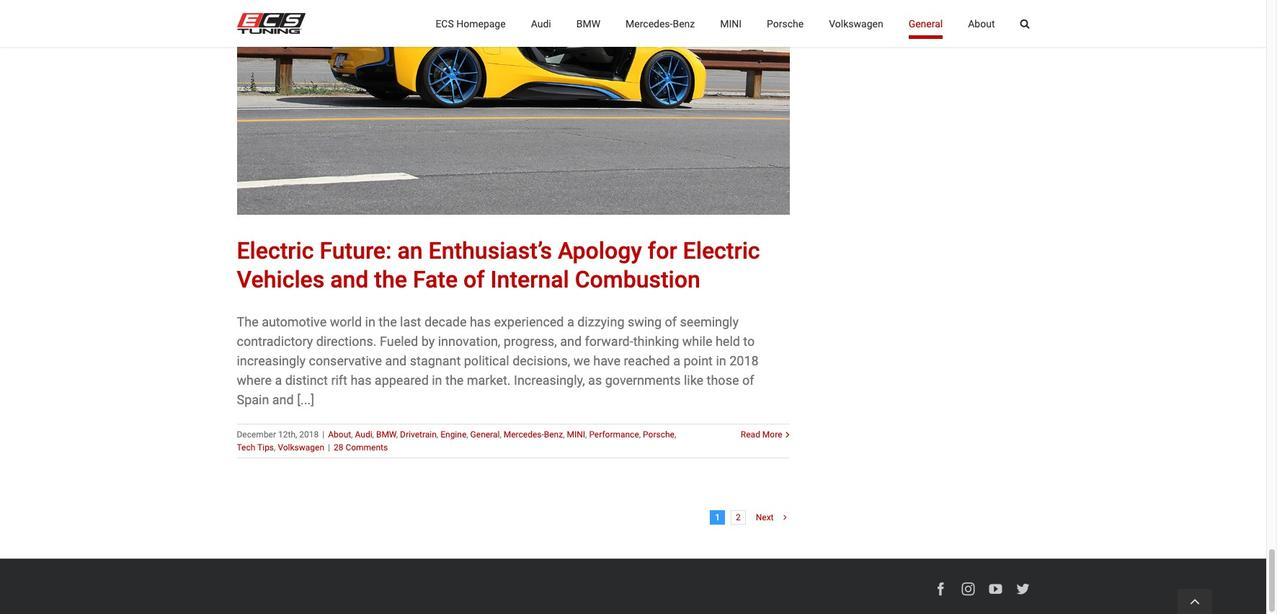 Task type: vqa. For each thing, say whether or not it's contained in the screenshot.
Daily
no



Task type: locate. For each thing, give the bounding box(es) containing it.
2018 inside the automotive world in the last decade has experienced a dizzying swing of seemingly contradictory directions. fueled by innovation, progress, and forward-thinking while held to increasingly conservative and stagnant political decisions, we have reached a point in 2018 where a distinct rift has appeared in the market. increasingly, as governments like those of spain and [...]
[[730, 354, 759, 369]]

2 horizontal spatial a
[[673, 354, 681, 369]]

1 horizontal spatial mercedes-benz link
[[626, 0, 695, 47]]

of right those
[[742, 373, 754, 388]]

1 vertical spatial the
[[379, 315, 397, 330]]

2018 down to
[[730, 354, 759, 369]]

1 horizontal spatial benz
[[673, 18, 695, 29]]

mercedes-benz
[[626, 18, 695, 29]]

0 horizontal spatial electric
[[237, 237, 314, 265]]

0 horizontal spatial mini
[[567, 430, 585, 440]]

0 horizontal spatial 2018
[[299, 430, 319, 440]]

market.
[[467, 373, 511, 388]]

0 horizontal spatial volkswagen
[[278, 443, 324, 453]]

0 horizontal spatial audi link
[[355, 430, 372, 440]]

0 vertical spatial porsche link
[[767, 0, 804, 47]]

a down increasingly
[[275, 373, 282, 388]]

1 vertical spatial about
[[328, 430, 351, 440]]

the inside electric future: an enthusiast's apology for electric vehicles and the fate of internal combustion
[[374, 266, 407, 294]]

audi link
[[531, 0, 551, 47], [355, 430, 372, 440]]

electric right for
[[683, 237, 760, 265]]

general
[[909, 18, 943, 29], [470, 430, 500, 440]]

porsche inside december 12th, 2018 | about , audi , bmw , drivetrain , engine , general , mercedes-benz , mini , performance , porsche , tech tips , volkswagen | 28 comments
[[643, 430, 675, 440]]

0 horizontal spatial about
[[328, 430, 351, 440]]

a left point at the bottom of the page
[[673, 354, 681, 369]]

1 vertical spatial mercedes-
[[504, 430, 544, 440]]

the down the stagnant
[[446, 373, 464, 388]]

mercedes- inside december 12th, 2018 | about , audi , bmw , drivetrain , engine , general , mercedes-benz , mini , performance , porsche , tech tips , volkswagen | 28 comments
[[504, 430, 544, 440]]

fueled
[[380, 334, 418, 349]]

bmw left mercedes-benz
[[577, 18, 601, 29]]

0 horizontal spatial benz
[[544, 430, 563, 440]]

a left dizzying at the bottom of the page
[[567, 315, 574, 330]]

2 link
[[731, 511, 746, 525]]

political
[[464, 354, 509, 369]]

1 horizontal spatial porsche
[[767, 18, 804, 29]]

distinct
[[285, 373, 328, 388]]

has right rift
[[351, 373, 372, 388]]

0 horizontal spatial of
[[464, 266, 485, 294]]

for
[[648, 237, 677, 265]]

bmw link left mercedes-benz
[[577, 0, 601, 47]]

and
[[330, 266, 369, 294], [560, 334, 582, 349], [385, 354, 407, 369], [272, 392, 294, 408]]

1 horizontal spatial general link
[[909, 0, 943, 47]]

audi right homepage
[[531, 18, 551, 29]]

have
[[594, 354, 621, 369]]

seemingly
[[680, 315, 739, 330]]

mini left the "performance" link
[[567, 430, 585, 440]]

in
[[365, 315, 376, 330], [716, 354, 726, 369], [432, 373, 442, 388]]

0 vertical spatial general link
[[909, 0, 943, 47]]

spain
[[237, 392, 269, 408]]

1 horizontal spatial mini link
[[720, 0, 742, 47]]

a
[[567, 315, 574, 330], [673, 354, 681, 369], [275, 373, 282, 388]]

0 vertical spatial audi
[[531, 18, 551, 29]]

in down the stagnant
[[432, 373, 442, 388]]

mini right mercedes-benz
[[720, 18, 742, 29]]

the
[[374, 266, 407, 294], [379, 315, 397, 330], [446, 373, 464, 388]]

0 horizontal spatial has
[[351, 373, 372, 388]]

porsche link
[[767, 0, 804, 47], [643, 430, 675, 440]]

swing
[[628, 315, 662, 330]]

1 vertical spatial audi
[[355, 430, 372, 440]]

0 vertical spatial bmw
[[577, 18, 601, 29]]

| right "12th,"
[[322, 430, 325, 440]]

0 horizontal spatial a
[[275, 373, 282, 388]]

0 vertical spatial about link
[[968, 0, 995, 47]]

0 horizontal spatial in
[[365, 315, 376, 330]]

0 vertical spatial about
[[968, 18, 995, 29]]

drivetrain link
[[400, 430, 437, 440]]

0 horizontal spatial general
[[470, 430, 500, 440]]

audi link up 28 comments link
[[355, 430, 372, 440]]

1 horizontal spatial mercedes-
[[626, 18, 673, 29]]

12th,
[[278, 430, 297, 440]]

1 horizontal spatial porsche link
[[767, 0, 804, 47]]

where
[[237, 373, 272, 388]]

mini link right mercedes-benz
[[720, 0, 742, 47]]

1 horizontal spatial |
[[328, 443, 330, 453]]

of down enthusiast's
[[464, 266, 485, 294]]

volkswagen inside december 12th, 2018 | about , audi , bmw , drivetrain , engine , general , mercedes-benz , mini , performance , porsche , tech tips , volkswagen | 28 comments
[[278, 443, 324, 453]]

0 vertical spatial 2018
[[730, 354, 759, 369]]

0 vertical spatial has
[[470, 315, 491, 330]]

1 vertical spatial in
[[716, 354, 726, 369]]

0 vertical spatial audi link
[[531, 0, 551, 47]]

2 vertical spatial of
[[742, 373, 754, 388]]

internal
[[491, 266, 569, 294]]

audi link right homepage
[[531, 0, 551, 47]]

combustion
[[575, 266, 701, 294]]

has up "innovation,"
[[470, 315, 491, 330]]

|
[[322, 430, 325, 440], [328, 443, 330, 453]]

performance link
[[589, 430, 639, 440]]

1 vertical spatial bmw link
[[376, 430, 396, 440]]

1 vertical spatial benz
[[544, 430, 563, 440]]

1 vertical spatial bmw
[[376, 430, 396, 440]]

1 vertical spatial of
[[665, 315, 677, 330]]

the down an
[[374, 266, 407, 294]]

stagnant
[[410, 354, 461, 369]]

audi
[[531, 18, 551, 29], [355, 430, 372, 440]]

1 horizontal spatial volkswagen link
[[829, 0, 884, 47]]

1 horizontal spatial about link
[[968, 0, 995, 47]]

mercedes-benz link
[[626, 0, 695, 47], [504, 430, 563, 440]]

enthusiast's
[[429, 237, 552, 265]]

in right "world"
[[365, 315, 376, 330]]

1 vertical spatial porsche
[[643, 430, 675, 440]]

0 horizontal spatial porsche
[[643, 430, 675, 440]]

1 vertical spatial 2018
[[299, 430, 319, 440]]

volkswagen
[[829, 18, 884, 29], [278, 443, 324, 453]]

1 horizontal spatial mini
[[720, 18, 742, 29]]

2 vertical spatial a
[[275, 373, 282, 388]]

1 horizontal spatial has
[[470, 315, 491, 330]]

and up we
[[560, 334, 582, 349]]

electric future: an enthusiast's apology for electric vehicles and the fate of internal combustion image
[[237, 0, 790, 215]]

0 vertical spatial bmw link
[[577, 0, 601, 47]]

in up those
[[716, 354, 726, 369]]

1 vertical spatial mini
[[567, 430, 585, 440]]

1 horizontal spatial audi link
[[531, 0, 551, 47]]

and down future:
[[330, 266, 369, 294]]

held
[[716, 334, 740, 349]]

by
[[422, 334, 435, 349]]

2 horizontal spatial in
[[716, 354, 726, 369]]

0 vertical spatial general
[[909, 18, 943, 29]]

electric
[[237, 237, 314, 265], [683, 237, 760, 265]]

2018 inside december 12th, 2018 | about , audi , bmw , drivetrain , engine , general , mercedes-benz , mini , performance , porsche , tech tips , volkswagen | 28 comments
[[299, 430, 319, 440]]

bmw
[[577, 18, 601, 29], [376, 430, 396, 440]]

mini inside december 12th, 2018 | about , audi , bmw , drivetrain , engine , general , mercedes-benz , mini , performance , porsche , tech tips , volkswagen | 28 comments
[[567, 430, 585, 440]]

0 vertical spatial a
[[567, 315, 574, 330]]

0 horizontal spatial mercedes-
[[504, 430, 544, 440]]

1 horizontal spatial in
[[432, 373, 442, 388]]

bmw up comments
[[376, 430, 396, 440]]

of up thinking
[[665, 315, 677, 330]]

1 vertical spatial mini link
[[567, 430, 585, 440]]

1 horizontal spatial volkswagen
[[829, 18, 884, 29]]

audi up 28 comments link
[[355, 430, 372, 440]]

bmw link
[[577, 0, 601, 47], [376, 430, 396, 440]]

progress,
[[504, 334, 557, 349]]

0 horizontal spatial volkswagen link
[[278, 443, 324, 453]]

about
[[968, 18, 995, 29], [328, 430, 351, 440]]

0 horizontal spatial audi
[[355, 430, 372, 440]]

0 horizontal spatial bmw
[[376, 430, 396, 440]]

appeared
[[375, 373, 429, 388]]

0 vertical spatial the
[[374, 266, 407, 294]]

1 vertical spatial mercedes-benz link
[[504, 430, 563, 440]]

0 horizontal spatial bmw link
[[376, 430, 396, 440]]

and left [...]
[[272, 392, 294, 408]]

mercedes-
[[626, 18, 673, 29], [504, 430, 544, 440]]

mini link
[[720, 0, 742, 47], [567, 430, 585, 440]]

0 horizontal spatial general link
[[470, 430, 500, 440]]

electric up vehicles
[[237, 237, 314, 265]]

0 horizontal spatial |
[[322, 430, 325, 440]]

and inside electric future: an enthusiast's apology for electric vehicles and the fate of internal combustion
[[330, 266, 369, 294]]

dizzying
[[578, 315, 625, 330]]

vehicles
[[237, 266, 325, 294]]

the up fueled
[[379, 315, 397, 330]]

homepage
[[457, 18, 506, 29]]

1 vertical spatial volkswagen
[[278, 443, 324, 453]]

1 vertical spatial about link
[[328, 430, 351, 440]]

1 horizontal spatial electric
[[683, 237, 760, 265]]

automotive
[[262, 315, 327, 330]]

increasingly,
[[514, 373, 585, 388]]

has
[[470, 315, 491, 330], [351, 373, 372, 388]]

engine
[[441, 430, 467, 440]]

of inside electric future: an enthusiast's apology for electric vehicles and the fate of internal combustion
[[464, 266, 485, 294]]

1 vertical spatial general
[[470, 430, 500, 440]]

read more
[[741, 430, 783, 440]]

0 vertical spatial of
[[464, 266, 485, 294]]

of
[[464, 266, 485, 294], [665, 315, 677, 330], [742, 373, 754, 388]]

2018
[[730, 354, 759, 369], [299, 430, 319, 440]]

| left 28
[[328, 443, 330, 453]]

governments
[[605, 373, 681, 388]]

bmw link up comments
[[376, 430, 396, 440]]

benz
[[673, 18, 695, 29], [544, 430, 563, 440]]

general link
[[909, 0, 943, 47], [470, 430, 500, 440]]

volkswagen link
[[829, 0, 884, 47], [278, 443, 324, 453]]

contradictory
[[237, 334, 313, 349]]

0 vertical spatial volkswagen link
[[829, 0, 884, 47]]

1 horizontal spatial general
[[909, 18, 943, 29]]

mini link left the "performance" link
[[567, 430, 585, 440]]

2 electric from the left
[[683, 237, 760, 265]]

0 vertical spatial mini link
[[720, 0, 742, 47]]

porsche
[[767, 18, 804, 29], [643, 430, 675, 440]]

1 horizontal spatial 2018
[[730, 354, 759, 369]]

0 vertical spatial mercedes-
[[626, 18, 673, 29]]

tech tips link
[[237, 443, 274, 453]]

2018 right "12th,"
[[299, 430, 319, 440]]

last
[[400, 315, 421, 330]]

1 vertical spatial porsche link
[[643, 430, 675, 440]]

and down fueled
[[385, 354, 407, 369]]

1 horizontal spatial a
[[567, 315, 574, 330]]

conservative
[[309, 354, 382, 369]]



Task type: describe. For each thing, give the bounding box(es) containing it.
ecs
[[436, 18, 454, 29]]

audi inside december 12th, 2018 | about , audi , bmw , drivetrain , engine , general , mercedes-benz , mini , performance , porsche , tech tips , volkswagen | 28 comments
[[355, 430, 372, 440]]

experienced
[[494, 315, 564, 330]]

december
[[237, 430, 276, 440]]

ecs homepage
[[436, 18, 506, 29]]

electric future: an enthusiast's apology for electric vehicles and the fate of internal combustion link
[[237, 237, 760, 294]]

fate
[[413, 266, 458, 294]]

0 vertical spatial in
[[365, 315, 376, 330]]

decisions,
[[513, 354, 570, 369]]

28
[[334, 443, 344, 453]]

we
[[574, 354, 590, 369]]

0 vertical spatial benz
[[673, 18, 695, 29]]

ecs tuning logo image
[[237, 13, 305, 34]]

drivetrain
[[400, 430, 437, 440]]

28 comments link
[[334, 443, 388, 453]]

2 vertical spatial in
[[432, 373, 442, 388]]

1 horizontal spatial audi
[[531, 18, 551, 29]]

0 horizontal spatial about link
[[328, 430, 351, 440]]

forward-
[[585, 334, 633, 349]]

0 vertical spatial mercedes-benz link
[[626, 0, 695, 47]]

those
[[707, 373, 739, 388]]

reached
[[624, 354, 670, 369]]

tips
[[257, 443, 274, 453]]

2 vertical spatial the
[[446, 373, 464, 388]]

[...]
[[297, 392, 314, 408]]

electric future: an enthusiast's apology for electric vehicles and the fate of internal combustion
[[237, 237, 760, 294]]

1 vertical spatial volkswagen link
[[278, 443, 324, 453]]

directions.
[[316, 334, 377, 349]]

while
[[683, 334, 713, 349]]

1 vertical spatial general link
[[470, 430, 500, 440]]

as
[[588, 373, 602, 388]]

next
[[756, 513, 774, 523]]

world
[[330, 315, 362, 330]]

benz inside december 12th, 2018 | about , audi , bmw , drivetrain , engine , general , mercedes-benz , mini , performance , porsche , tech tips , volkswagen | 28 comments
[[544, 430, 563, 440]]

thinking
[[633, 334, 679, 349]]

apology
[[558, 237, 642, 265]]

tech
[[237, 443, 255, 453]]

1 horizontal spatial about
[[968, 18, 995, 29]]

the automotive world in the last decade has experienced a dizzying swing of seemingly contradictory directions. fueled by innovation, progress, and forward-thinking while held to increasingly conservative and stagnant political decisions, we have reached a point in 2018 where a distinct rift has appeared in the market. increasingly, as governments like those of spain and [...]
[[237, 315, 759, 408]]

0 vertical spatial porsche
[[767, 18, 804, 29]]

like
[[684, 373, 704, 388]]

1 horizontal spatial of
[[665, 315, 677, 330]]

0 vertical spatial |
[[322, 430, 325, 440]]

general inside december 12th, 2018 | about , audi , bmw , drivetrain , engine , general , mercedes-benz , mini , performance , porsche , tech tips , volkswagen | 28 comments
[[470, 430, 500, 440]]

point
[[684, 354, 713, 369]]

1 vertical spatial audi link
[[355, 430, 372, 440]]

1 vertical spatial a
[[673, 354, 681, 369]]

performance
[[589, 430, 639, 440]]

ecs homepage link
[[436, 0, 506, 47]]

about inside december 12th, 2018 | about , audi , bmw , drivetrain , engine , general , mercedes-benz , mini , performance , porsche , tech tips , volkswagen | 28 comments
[[328, 430, 351, 440]]

1
[[715, 513, 720, 523]]

bmw inside december 12th, 2018 | about , audi , bmw , drivetrain , engine , general , mercedes-benz , mini , performance , porsche , tech tips , volkswagen | 28 comments
[[376, 430, 396, 440]]

an
[[398, 237, 423, 265]]

rift
[[331, 373, 347, 388]]

the
[[237, 315, 259, 330]]

comments
[[346, 443, 388, 453]]

1 vertical spatial has
[[351, 373, 372, 388]]

0 vertical spatial volkswagen
[[829, 18, 884, 29]]

more
[[763, 430, 783, 440]]

1 vertical spatial |
[[328, 443, 330, 453]]

2
[[736, 513, 741, 523]]

future:
[[320, 237, 392, 265]]

to
[[744, 334, 755, 349]]

0 horizontal spatial mercedes-benz link
[[504, 430, 563, 440]]

december 12th, 2018 | about , audi , bmw , drivetrain , engine , general , mercedes-benz , mini , performance , porsche , tech tips , volkswagen | 28 comments
[[237, 430, 676, 453]]

decade
[[425, 315, 467, 330]]

0 horizontal spatial porsche link
[[643, 430, 675, 440]]

1 horizontal spatial bmw link
[[577, 0, 601, 47]]

next link
[[752, 506, 778, 530]]

1 electric from the left
[[237, 237, 314, 265]]

innovation,
[[438, 334, 501, 349]]

0 vertical spatial mini
[[720, 18, 742, 29]]

engine link
[[441, 430, 467, 440]]

read
[[741, 430, 761, 440]]

increasingly
[[237, 354, 306, 369]]

2 horizontal spatial of
[[742, 373, 754, 388]]

0 horizontal spatial mini link
[[567, 430, 585, 440]]

read more link
[[741, 429, 783, 441]]



